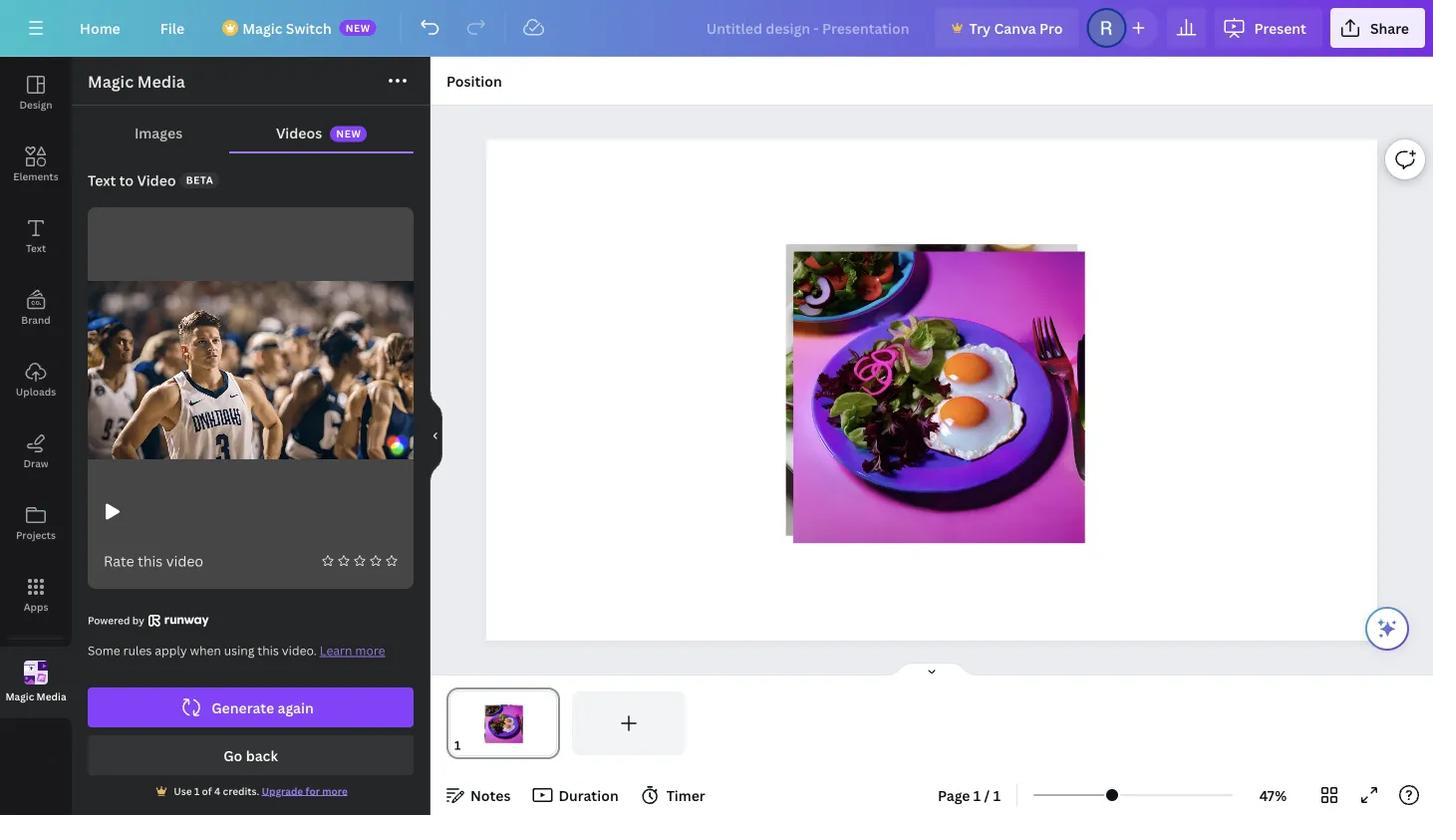 Task type: locate. For each thing, give the bounding box(es) containing it.
text for text
[[26, 241, 46, 255]]

0 horizontal spatial 1
[[194, 785, 200, 798]]

powered by
[[88, 614, 144, 628]]

magic switch
[[243, 18, 332, 37]]

more right for
[[322, 785, 348, 798]]

0 horizontal spatial more
[[322, 785, 348, 798]]

1
[[194, 785, 200, 798], [974, 786, 982, 805], [994, 786, 1001, 805]]

magic media up images
[[88, 71, 185, 92]]

media down apps
[[37, 690, 66, 704]]

new
[[346, 21, 371, 34], [336, 127, 361, 141]]

switch
[[286, 18, 332, 37]]

magic inside main menu bar
[[243, 18, 283, 37]]

uploads
[[16, 385, 56, 398]]

hide image
[[430, 388, 443, 484]]

1 horizontal spatial magic
[[88, 71, 134, 92]]

page
[[938, 786, 971, 805]]

new right videos
[[336, 127, 361, 141]]

of
[[202, 785, 212, 798]]

learn more link
[[320, 643, 386, 659]]

images
[[135, 123, 183, 142]]

1 right "/"
[[994, 786, 1001, 805]]

1 vertical spatial media
[[37, 690, 66, 704]]

0 vertical spatial this
[[138, 552, 163, 571]]

to
[[119, 171, 134, 190]]

learn
[[320, 643, 353, 659]]

0 vertical spatial media
[[137, 71, 185, 92]]

draw
[[23, 457, 48, 470]]

1 left "/"
[[974, 786, 982, 805]]

4
[[214, 785, 221, 798]]

new inside main menu bar
[[346, 21, 371, 34]]

text
[[88, 171, 116, 190], [26, 241, 46, 255]]

1 horizontal spatial this
[[258, 643, 279, 659]]

1 for /
[[974, 786, 982, 805]]

0 vertical spatial new
[[346, 21, 371, 34]]

text left to
[[88, 171, 116, 190]]

using
[[224, 643, 255, 659]]

duration
[[559, 786, 619, 805]]

2 horizontal spatial magic
[[243, 18, 283, 37]]

1 vertical spatial text
[[26, 241, 46, 255]]

beta
[[186, 174, 214, 187]]

upgrade for more link
[[262, 785, 348, 798]]

text up brand button
[[26, 241, 46, 255]]

text to video beta
[[88, 171, 214, 190]]

47%
[[1260, 786, 1288, 805]]

generate again
[[212, 699, 314, 717]]

rate
[[104, 552, 134, 571]]

magic down home
[[88, 71, 134, 92]]

0 horizontal spatial text
[[26, 241, 46, 255]]

media up "images" button
[[137, 71, 185, 92]]

side panel tab list
[[0, 57, 72, 719]]

2 vertical spatial magic
[[5, 690, 34, 704]]

duration button
[[527, 780, 627, 812]]

2 horizontal spatial 1
[[994, 786, 1001, 805]]

design
[[19, 98, 52, 111]]

this
[[138, 552, 163, 571], [258, 643, 279, 659]]

some rules apply when using this video. learn more
[[88, 643, 386, 659]]

video.
[[282, 643, 317, 659]]

canva assistant image
[[1376, 617, 1400, 641]]

more right 'learn' in the left of the page
[[355, 643, 386, 659]]

main menu bar
[[0, 0, 1434, 57]]

0 horizontal spatial this
[[138, 552, 163, 571]]

1 vertical spatial magic media
[[5, 690, 66, 704]]

new right switch
[[346, 21, 371, 34]]

0 vertical spatial magic
[[243, 18, 283, 37]]

this right 'using'
[[258, 643, 279, 659]]

Page title text field
[[470, 736, 478, 756]]

magic media
[[88, 71, 185, 92], [5, 690, 66, 704]]

1 horizontal spatial 1
[[974, 786, 982, 805]]

media
[[137, 71, 185, 92], [37, 690, 66, 704]]

1 left of at the left bottom of the page
[[194, 785, 200, 798]]

0 vertical spatial magic media
[[88, 71, 185, 92]]

0 vertical spatial more
[[355, 643, 386, 659]]

magic down apps
[[5, 690, 34, 704]]

page 1 / 1
[[938, 786, 1001, 805]]

home link
[[64, 8, 136, 48]]

0 vertical spatial text
[[88, 171, 116, 190]]

text inside button
[[26, 241, 46, 255]]

1 vertical spatial new
[[336, 127, 361, 141]]

try canva pro
[[970, 18, 1063, 37]]

1 horizontal spatial more
[[355, 643, 386, 659]]

images button
[[88, 114, 229, 152]]

present button
[[1215, 8, 1323, 48]]

this right rate
[[138, 552, 163, 571]]

0 horizontal spatial media
[[37, 690, 66, 704]]

magic
[[243, 18, 283, 37], [88, 71, 134, 92], [5, 690, 34, 704]]

magic left switch
[[243, 18, 283, 37]]

go
[[224, 746, 243, 765]]

0 horizontal spatial magic media
[[5, 690, 66, 704]]

hide pages image
[[885, 662, 980, 678]]

0 horizontal spatial magic
[[5, 690, 34, 704]]

some
[[88, 643, 120, 659]]

1 horizontal spatial text
[[88, 171, 116, 190]]

upgrade
[[262, 785, 303, 798]]

more
[[355, 643, 386, 659], [322, 785, 348, 798]]

magic inside magic media button
[[5, 690, 34, 704]]

again
[[278, 699, 314, 717]]

magic media down apps
[[5, 690, 66, 704]]

notes
[[471, 786, 511, 805]]



Task type: vqa. For each thing, say whether or not it's contained in the screenshot.
Media
yes



Task type: describe. For each thing, give the bounding box(es) containing it.
for
[[306, 785, 320, 798]]

apps button
[[0, 559, 72, 631]]

back
[[246, 746, 278, 765]]

1 horizontal spatial magic media
[[88, 71, 185, 92]]

generate again button
[[88, 688, 414, 728]]

1 for of
[[194, 785, 200, 798]]

design button
[[0, 57, 72, 129]]

file
[[160, 18, 185, 37]]

rules
[[123, 643, 152, 659]]

brand
[[21, 313, 51, 327]]

go back button
[[88, 736, 414, 776]]

share
[[1371, 18, 1410, 37]]

timer button
[[635, 780, 714, 812]]

47% button
[[1242, 780, 1306, 812]]

Design title text field
[[691, 8, 928, 48]]

present
[[1255, 18, 1307, 37]]

share button
[[1331, 8, 1426, 48]]

media inside button
[[37, 690, 66, 704]]

videos
[[276, 123, 322, 142]]

magic media inside button
[[5, 690, 66, 704]]

draw button
[[0, 416, 72, 488]]

use 1 of 4 credits. upgrade for more
[[174, 785, 348, 798]]

use
[[174, 785, 192, 798]]

powered
[[88, 614, 130, 628]]

home
[[80, 18, 120, 37]]

elements
[[13, 170, 59, 183]]

apply
[[155, 643, 187, 659]]

1 horizontal spatial media
[[137, 71, 185, 92]]

timer
[[667, 786, 706, 805]]

brand button
[[0, 272, 72, 344]]

magic media button
[[0, 647, 72, 719]]

try
[[970, 18, 991, 37]]

uploads button
[[0, 344, 72, 416]]

file button
[[144, 8, 201, 48]]

apps
[[24, 600, 48, 614]]

page 1 image
[[447, 692, 560, 756]]

rate this video
[[104, 552, 204, 571]]

elements button
[[0, 129, 72, 200]]

canva
[[995, 18, 1037, 37]]

when
[[190, 643, 221, 659]]

go back
[[224, 746, 278, 765]]

notes button
[[439, 780, 519, 812]]

generate
[[212, 699, 274, 717]]

try canva pro button
[[936, 8, 1079, 48]]

runway logo image
[[148, 615, 209, 627]]

video
[[166, 552, 204, 571]]

1 vertical spatial this
[[258, 643, 279, 659]]

credits.
[[223, 785, 259, 798]]

1 vertical spatial magic
[[88, 71, 134, 92]]

/
[[985, 786, 991, 805]]

position button
[[439, 65, 510, 97]]

text button
[[0, 200, 72, 272]]

by
[[132, 614, 144, 628]]

pro
[[1040, 18, 1063, 37]]

video
[[137, 171, 176, 190]]

1 vertical spatial more
[[322, 785, 348, 798]]

text for text to video beta
[[88, 171, 116, 190]]

projects button
[[0, 488, 72, 559]]

projects
[[16, 529, 56, 542]]

position
[[447, 71, 502, 90]]



